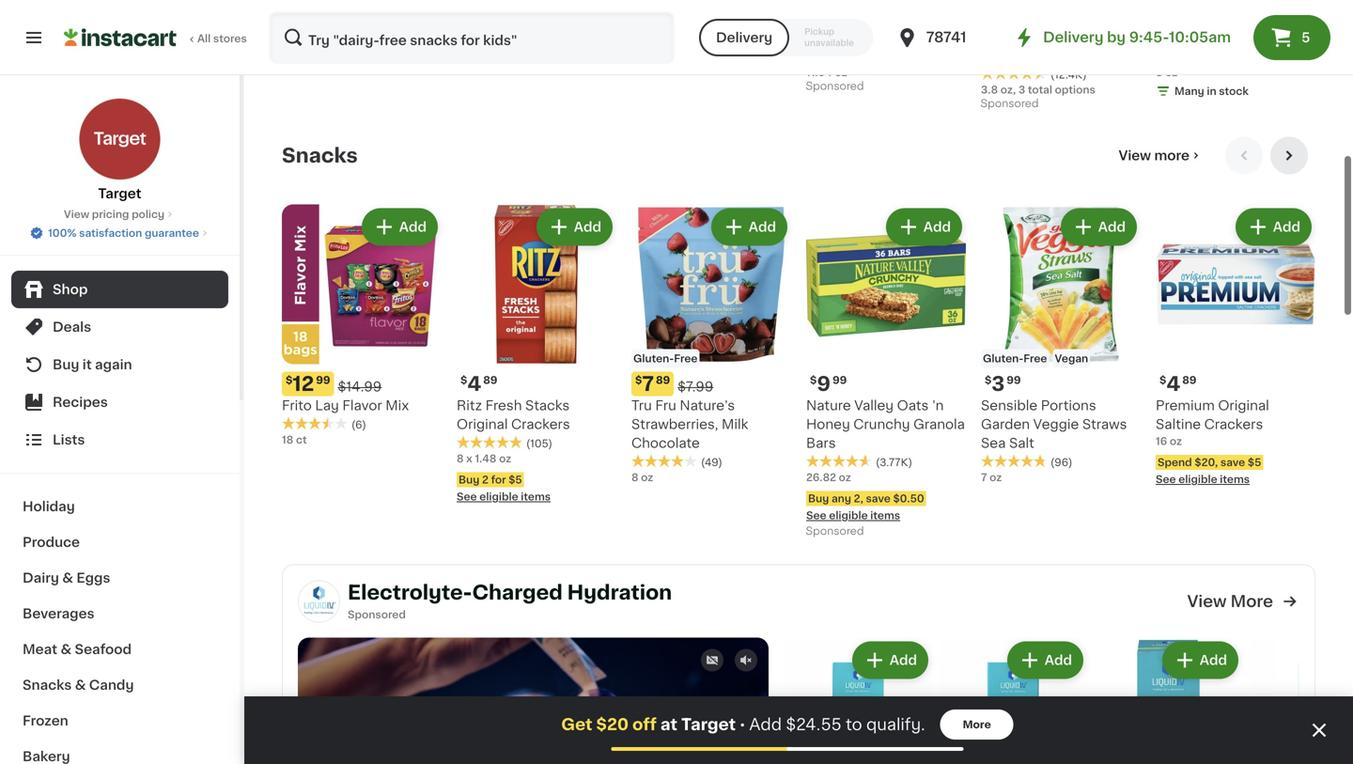 Task type: vqa. For each thing, say whether or not it's contained in the screenshot.
99 to the left
yes



Task type: locate. For each thing, give the bounding box(es) containing it.
26.82 oz
[[806, 472, 851, 483]]

view more
[[1119, 149, 1190, 162]]

1 horizontal spatial gather
[[1210, 11, 1256, 24]]

2 $ from the left
[[461, 375, 467, 385]]

scotch
[[632, 11, 679, 24]]

8 left 1.48
[[457, 453, 464, 464]]

again
[[95, 358, 132, 371]]

target up view pricing policy link
[[98, 187, 142, 200]]

0 horizontal spatial snacks
[[23, 679, 72, 692]]

oz inside the swiss miss chocolate hot cocoa mix with marshmallows 11.04 oz
[[835, 67, 847, 78]]

1 horizontal spatial chocolate
[[882, 11, 950, 24]]

8 oz
[[1156, 67, 1178, 78], [632, 472, 654, 483]]

6 $ from the left
[[1160, 375, 1167, 385]]

2 free from the left
[[1024, 353, 1047, 364]]

view inside popup button
[[1119, 149, 1151, 162]]

good inside good & gather mexican-style monterey jack, cheddar, queso quesadilla & asadero classic cheeses
[[1156, 11, 1193, 24]]

0 vertical spatial $5
[[1248, 457, 1262, 468]]

0 vertical spatial x
[[298, 48, 304, 59]]

8 oz down monterey on the right top
[[1156, 67, 1178, 78]]

deals link
[[11, 308, 228, 346]]

more inside button
[[963, 719, 991, 730]]

7 up tru
[[642, 374, 654, 394]]

1 good from the left
[[282, 11, 319, 24]]

delivery down gift-
[[716, 31, 773, 44]]

dairy & eggs
[[23, 571, 110, 585]]

0 vertical spatial eligible
[[1179, 474, 1218, 485]]

1 89 from the left
[[483, 375, 498, 385]]

0 horizontal spatial good
[[282, 11, 319, 24]]

delivery inside button
[[716, 31, 773, 44]]

2 99 from the left
[[833, 375, 847, 385]]

original down ritz
[[457, 418, 508, 431]]

see down 26.82
[[806, 510, 827, 521]]

1 4 from the left
[[467, 374, 481, 394]]

100% satisfaction guarantee button
[[29, 222, 210, 241]]

2 89 from the left
[[656, 375, 670, 385]]

dairy & eggs link
[[11, 560, 228, 596]]

1 vertical spatial more
[[963, 719, 991, 730]]

meat & seafood link
[[11, 632, 228, 667]]

0 horizontal spatial x
[[298, 48, 304, 59]]

1.48
[[475, 453, 497, 464]]

eligible for premium original saltine crackers
[[1179, 474, 1218, 485]]

sponsored badge image
[[806, 81, 863, 92], [981, 99, 1038, 109], [806, 526, 863, 537]]

produce
[[23, 536, 80, 549]]

0 horizontal spatial gather
[[336, 11, 382, 24]]

free for gluten-free vegan
[[1024, 353, 1047, 364]]

& inside meat & seafood link
[[61, 643, 72, 656]]

delivery button
[[699, 19, 790, 56]]

0 horizontal spatial milk
[[524, 30, 550, 43]]

1 crackers from the left
[[511, 418, 570, 431]]

eligible down the for
[[480, 492, 518, 502]]

2,
[[854, 493, 864, 504]]

0 horizontal spatial 7
[[642, 374, 654, 394]]

x right 24
[[298, 48, 304, 59]]

& right meat
[[61, 643, 72, 656]]

99 inside $ 9 99
[[833, 375, 847, 385]]

12
[[293, 374, 314, 394]]

snacks inside item carousel region
[[282, 146, 358, 165]]

gift-
[[720, 11, 751, 24]]

gather inside good & gather mexican-style monterey jack, cheddar, queso quesadilla & asadero classic cheeses
[[1210, 11, 1256, 24]]

gluten- up tru
[[633, 353, 674, 364]]

$ 4 89 up "premium"
[[1160, 374, 1197, 394]]

1 horizontal spatial more
[[1231, 594, 1274, 610]]

89
[[483, 375, 498, 385], [656, 375, 670, 385], [1183, 375, 1197, 385]]

2 horizontal spatial see
[[1156, 474, 1176, 485]]

delivery
[[1043, 31, 1104, 44], [716, 31, 773, 44]]

all stores link
[[64, 11, 248, 64]]

style
[[1217, 30, 1250, 43]]

2 gather from the left
[[1210, 11, 1256, 24]]

crackers up $20,
[[1205, 418, 1264, 431]]

1 vertical spatial target
[[681, 717, 736, 733]]

1 $ 4 89 from the left
[[461, 374, 498, 394]]

sea
[[981, 437, 1006, 450]]

milk down pantry
[[524, 30, 550, 43]]

89 up fresh
[[483, 375, 498, 385]]

premium
[[1156, 399, 1215, 412]]

1 vertical spatial chocolate
[[632, 437, 700, 450]]

gather for style
[[1210, 11, 1256, 24]]

1 horizontal spatial target
[[681, 717, 736, 733]]

sponsored badge image down any
[[806, 526, 863, 537]]

0 vertical spatial mix
[[881, 30, 905, 43]]

1 horizontal spatial items
[[871, 510, 900, 521]]

milk down nature's
[[722, 418, 749, 431]]

target logo image
[[78, 98, 161, 180]]

oz up any
[[839, 472, 851, 483]]

2 horizontal spatial buy
[[808, 493, 829, 504]]

eligible inside spend $20, save $5 see eligible items
[[1179, 474, 1218, 485]]

3 89 from the left
[[1183, 375, 1197, 385]]

$5 inside spend $20, save $5 see eligible items
[[1248, 457, 1262, 468]]

add
[[399, 220, 427, 234], [574, 220, 602, 234], [749, 220, 776, 234], [924, 220, 951, 234], [1099, 220, 1126, 234], [1273, 220, 1301, 234], [890, 654, 917, 667], [1045, 654, 1072, 667], [1200, 654, 1227, 667], [749, 717, 782, 733]]

good up drinking
[[282, 11, 319, 24]]

4 $ from the left
[[810, 375, 817, 385]]

3 99 from the left
[[1007, 375, 1021, 385]]

gather up style
[[1210, 11, 1256, 24]]

oz down "sea"
[[990, 472, 1002, 483]]

sponsored badge image down 11.04
[[806, 81, 863, 92]]

& up cheeses at top
[[1229, 86, 1240, 100]]

toothpaste
[[981, 49, 1056, 62]]

product group containing 3
[[981, 204, 1141, 485]]

2 horizontal spatial 99
[[1007, 375, 1021, 385]]

see inside buy 2 for $5 see eligible items
[[457, 492, 477, 502]]

1 vertical spatial $5
[[509, 475, 522, 485]]

liquid i.v. fueling life's adventures image
[[298, 580, 340, 623]]

buy it again link
[[11, 346, 228, 383]]

holiday
[[23, 500, 75, 513]]

1 vertical spatial sponsored badge image
[[981, 99, 1038, 109]]

99 for 9
[[833, 375, 847, 385]]

gather up water
[[336, 11, 382, 24]]

2 crackers from the left
[[1205, 418, 1264, 431]]

1 vertical spatial buy
[[459, 475, 480, 485]]

1 gluten- from the left
[[633, 353, 674, 364]]

items inside spend $20, save $5 see eligible items
[[1220, 474, 1250, 485]]

1 vertical spatial 8 oz
[[632, 472, 654, 483]]

chocolate inside $ 7 89 $7.99 tru fru nature's strawberries, milk chocolate
[[632, 437, 700, 450]]

1 free from the left
[[674, 353, 698, 364]]

original right "premium"
[[1218, 399, 1270, 412]]

0 horizontal spatial $ 4 89
[[461, 374, 498, 394]]

1 horizontal spatial snacks
[[282, 146, 358, 165]]

product group containing crest 3d white advanced radiant mint, toothpaste
[[981, 0, 1141, 114]]

treatment tracker modal dialog
[[244, 696, 1353, 764]]

chocolate inside the swiss miss chocolate hot cocoa mix with marshmallows 11.04 oz
[[882, 11, 950, 24]]

see
[[1156, 474, 1176, 485], [457, 492, 477, 502], [806, 510, 827, 521]]

delivery by 9:45-10:05am link
[[1013, 26, 1231, 49]]

89 up "premium"
[[1183, 375, 1197, 385]]

whole
[[553, 11, 594, 24]]

see for ritz fresh stacks original crackers
[[457, 492, 477, 502]]

$ inside $ 3 99
[[985, 375, 992, 385]]

1 horizontal spatial 4
[[1167, 374, 1181, 394]]

eligible down $20,
[[1179, 474, 1218, 485]]

product group
[[806, 0, 966, 97], [981, 0, 1141, 114], [282, 204, 442, 447], [457, 204, 617, 504], [632, 204, 791, 485], [806, 204, 966, 542], [981, 204, 1141, 485], [1156, 204, 1316, 487], [785, 638, 932, 764], [940, 638, 1087, 764], [1095, 638, 1243, 764]]

see inside spend $20, save $5 see eligible items
[[1156, 474, 1176, 485]]

delivery for delivery by 9:45-10:05am
[[1043, 31, 1104, 44]]

radiant
[[1051, 30, 1102, 43]]

2 horizontal spatial 89
[[1183, 375, 1197, 385]]

2 vertical spatial eligible
[[829, 510, 868, 521]]

sensible
[[981, 399, 1038, 412]]

snacks for snacks
[[282, 146, 358, 165]]

0 horizontal spatial view
[[64, 209, 89, 219]]

view pricing policy
[[64, 209, 165, 219]]

quesadilla
[[1156, 86, 1226, 100]]

oz down marshmallows
[[835, 67, 847, 78]]

2 vertical spatial 8
[[632, 472, 639, 483]]

None search field
[[269, 11, 675, 64]]

1 vertical spatial view
[[64, 209, 89, 219]]

frozen link
[[11, 703, 228, 739]]

1 horizontal spatial 89
[[656, 375, 670, 385]]

& up drinking
[[322, 11, 333, 24]]

0 horizontal spatial original
[[457, 418, 508, 431]]

items down (105)
[[521, 492, 551, 502]]

7 inside $ 7 89 $7.99 tru fru nature's strawberries, milk chocolate
[[642, 374, 654, 394]]

0 horizontal spatial 8 oz
[[632, 472, 654, 483]]

recipes link
[[11, 383, 228, 421]]

see down spend
[[1156, 474, 1176, 485]]

charged
[[472, 582, 563, 602]]

buy
[[53, 358, 79, 371], [459, 475, 480, 485], [808, 493, 829, 504]]

$ for premium original saltine crackers
[[1160, 375, 1167, 385]]

0 vertical spatial item carousel region
[[282, 137, 1316, 549]]

good inside good & gather purified drinking water 24 x 16.9 fl oz
[[282, 11, 319, 24]]

gluten- for gluten-free
[[633, 353, 674, 364]]

0 horizontal spatial mix
[[386, 399, 409, 412]]

gluten- for gluten-free vegan
[[983, 353, 1024, 364]]

0 horizontal spatial see
[[457, 492, 477, 502]]

beverages link
[[11, 596, 228, 632]]

0 horizontal spatial free
[[674, 353, 698, 364]]

1 vertical spatial 8
[[457, 453, 464, 464]]

$ inside $ 9 99
[[810, 375, 817, 385]]

oz right '16'
[[1170, 436, 1182, 446]]

$5 inside buy 2 for $5 see eligible items
[[509, 475, 522, 485]]

0 vertical spatial 8 oz
[[1156, 67, 1178, 78]]

crackers up (105)
[[511, 418, 570, 431]]

7 down "sea"
[[981, 472, 987, 483]]

4 up ritz
[[467, 374, 481, 394]]

3 right oz,
[[1019, 85, 1026, 95]]

target link
[[78, 98, 161, 203]]

$ 4 89
[[461, 374, 498, 394], [1160, 374, 1197, 394]]

1 horizontal spatial milk
[[722, 418, 749, 431]]

2 horizontal spatial items
[[1220, 474, 1250, 485]]

0 horizontal spatial 89
[[483, 375, 498, 385]]

2 gluten- from the left
[[983, 353, 1024, 364]]

89 down the gluten-free
[[656, 375, 670, 385]]

snacks & candy
[[23, 679, 134, 692]]

99
[[316, 375, 330, 385], [833, 375, 847, 385], [1007, 375, 1021, 385]]

stock
[[1219, 86, 1249, 96]]

0 horizontal spatial buy
[[53, 358, 79, 371]]

sponsored badge image inside item carousel region
[[806, 526, 863, 537]]

original inside ritz fresh stacks original crackers
[[457, 418, 508, 431]]

oz down monterey on the right top
[[1166, 67, 1178, 78]]

1 horizontal spatial mix
[[881, 30, 905, 43]]

(12.4k)
[[1051, 70, 1087, 80]]

1 vertical spatial 3
[[992, 374, 1005, 394]]

1 vertical spatial items
[[521, 492, 551, 502]]

& for snacks & candy
[[75, 679, 86, 692]]

1 horizontal spatial eligible
[[829, 510, 868, 521]]

crackers inside premium original saltine crackers 16 oz
[[1205, 418, 1264, 431]]

1 vertical spatial milk
[[722, 418, 749, 431]]

& up 10:05am
[[1196, 11, 1207, 24]]

0 horizontal spatial $5
[[509, 475, 522, 485]]

good
[[282, 11, 319, 24], [1156, 11, 1193, 24]]

★★★★★
[[632, 29, 697, 42], [632, 29, 697, 42], [981, 67, 1047, 80], [981, 67, 1047, 80], [282, 417, 348, 430], [282, 417, 348, 430], [457, 436, 523, 449], [457, 436, 523, 449], [632, 455, 697, 468], [632, 455, 697, 468], [806, 455, 872, 468], [806, 455, 872, 468], [981, 455, 1047, 468], [981, 455, 1047, 468]]

& left eggs on the left of the page
[[62, 571, 73, 585]]

vegan
[[1055, 353, 1089, 364]]

$ up ritz
[[461, 375, 467, 385]]

items down $0.50
[[871, 510, 900, 521]]

target
[[98, 187, 142, 200], [681, 717, 736, 733]]

3
[[1019, 85, 1026, 95], [992, 374, 1005, 394]]

2 $ 4 89 from the left
[[1160, 374, 1197, 394]]

0 vertical spatial see
[[1156, 474, 1176, 485]]

save right 2,
[[866, 493, 891, 504]]

0 horizontal spatial more
[[963, 719, 991, 730]]

5 $ from the left
[[985, 375, 992, 385]]

valley
[[855, 399, 894, 412]]

$14.99
[[338, 380, 382, 393]]

buy inside buy 2 for $5 see eligible items
[[459, 475, 480, 485]]

0 vertical spatial target
[[98, 187, 142, 200]]

2 vertical spatial sponsored badge image
[[806, 526, 863, 537]]

$ 4 89 for ritz fresh stacks original crackers
[[461, 374, 498, 394]]

2 vertical spatial items
[[871, 510, 900, 521]]

$ up "premium"
[[1160, 375, 1167, 385]]

0 vertical spatial 3
[[1019, 85, 1026, 95]]

4 for ritz fresh stacks original crackers
[[467, 374, 481, 394]]

99 right 9
[[833, 375, 847, 385]]

chocolate down "strawberries,"
[[632, 437, 700, 450]]

1 horizontal spatial view
[[1119, 149, 1151, 162]]

eligible inside buy 2 for $5 see eligible items
[[480, 492, 518, 502]]

1 horizontal spatial original
[[1218, 399, 1270, 412]]

99 inside $ 12 99 $14.99 frito lay flavor mix
[[316, 375, 330, 385]]

see inside the buy any 2, save $0.50 see eligible items
[[806, 510, 827, 521]]

89 for ritz fresh stacks original crackers
[[483, 375, 498, 385]]

78741 button
[[896, 11, 1009, 64]]

1 horizontal spatial 8
[[632, 472, 639, 483]]

1 vertical spatial item carousel region
[[769, 638, 1353, 764]]

& inside the snacks & candy link
[[75, 679, 86, 692]]

1 horizontal spatial good
[[1156, 11, 1193, 24]]

mix
[[881, 30, 905, 43], [386, 399, 409, 412]]

(105)
[[526, 438, 553, 449]]

$ up frito
[[286, 375, 293, 385]]

&
[[322, 11, 333, 24], [1196, 11, 1207, 24], [1229, 86, 1240, 100], [62, 571, 73, 585], [61, 643, 72, 656], [75, 679, 86, 692]]

0 vertical spatial view
[[1119, 149, 1151, 162]]

1 vertical spatial snacks
[[23, 679, 72, 692]]

3 up sensible
[[992, 374, 1005, 394]]

Search field
[[271, 13, 673, 62]]

item carousel region
[[282, 137, 1316, 549], [769, 638, 1353, 764]]

0 vertical spatial save
[[1221, 457, 1246, 468]]

buy left 2
[[459, 475, 480, 485]]

0 horizontal spatial crackers
[[511, 418, 570, 431]]

pricing
[[92, 209, 129, 219]]

2 4 from the left
[[1167, 374, 1181, 394]]

beverages
[[23, 607, 95, 620]]

$5 right the for
[[509, 475, 522, 485]]

0 vertical spatial milk
[[524, 30, 550, 43]]

buy left it
[[53, 358, 79, 371]]

spo
[[348, 609, 369, 620]]

delivery for delivery
[[716, 31, 773, 44]]

8 down "strawberries,"
[[632, 472, 639, 483]]

sponsored badge image down oz,
[[981, 99, 1038, 109]]

service type group
[[699, 19, 874, 56]]

market pantry whole vitamin d milk 1 gal
[[457, 11, 594, 59]]

99 right 12
[[316, 375, 330, 385]]

buy any 2, save $0.50 see eligible items
[[806, 493, 925, 521]]

0 horizontal spatial eligible
[[480, 492, 518, 502]]

buy inside the buy any 2, save $0.50 see eligible items
[[808, 493, 829, 504]]

$ 4 89 up ritz
[[461, 374, 498, 394]]

0 vertical spatial items
[[1220, 474, 1250, 485]]

1 vertical spatial eligible
[[480, 492, 518, 502]]

snacks for snacks & candy
[[23, 679, 72, 692]]

1 vertical spatial see
[[457, 492, 477, 502]]

1 vertical spatial 7
[[981, 472, 987, 483]]

1 99 from the left
[[316, 375, 330, 385]]

chocolate up with
[[882, 11, 950, 24]]

& inside good & gather purified drinking water 24 x 16.9 fl oz
[[322, 11, 333, 24]]

see down 8 x 1.48 oz
[[457, 492, 477, 502]]

& inside dairy & eggs link
[[62, 571, 73, 585]]

99 up sensible
[[1007, 375, 1021, 385]]

view
[[1119, 149, 1151, 162], [64, 209, 89, 219], [1188, 594, 1227, 610]]

24
[[282, 48, 295, 59]]

1 horizontal spatial 7
[[981, 472, 987, 483]]

$ 3 99
[[985, 374, 1021, 394]]

8 oz down "strawberries,"
[[632, 472, 654, 483]]

'n
[[932, 399, 944, 412]]

free left vegan
[[1024, 353, 1047, 364]]

& left candy
[[75, 679, 86, 692]]

mexican-
[[1156, 30, 1217, 43]]

$ up nature
[[810, 375, 817, 385]]

delivery down white
[[1043, 31, 1104, 44]]

$ 4 89 for premium original saltine crackers
[[1160, 374, 1197, 394]]

1 horizontal spatial $5
[[1248, 457, 1262, 468]]

0 vertical spatial original
[[1218, 399, 1270, 412]]

save right $20,
[[1221, 457, 1246, 468]]

1 horizontal spatial delivery
[[1043, 31, 1104, 44]]

more
[[1231, 594, 1274, 610], [963, 719, 991, 730]]

0 horizontal spatial delivery
[[716, 31, 773, 44]]

2 good from the left
[[1156, 11, 1193, 24]]

2 vertical spatial see
[[806, 510, 827, 521]]

eligible down any
[[829, 510, 868, 521]]

0 vertical spatial sponsored badge image
[[806, 81, 863, 92]]

1 horizontal spatial 8 oz
[[1156, 67, 1178, 78]]

7
[[642, 374, 654, 394], [981, 472, 987, 483]]

$5 right $20,
[[1248, 457, 1262, 468]]

gluten- up $ 3 99
[[983, 353, 1024, 364]]

& for meat & seafood
[[61, 643, 72, 656]]

oz down "strawberries,"
[[641, 472, 654, 483]]

0 horizontal spatial 8
[[457, 453, 464, 464]]

good up mexican-
[[1156, 11, 1193, 24]]

oz right 'fl'
[[340, 48, 353, 59]]

1 gather from the left
[[336, 11, 382, 24]]

item carousel region containing add
[[769, 638, 1353, 764]]

items inside the buy any 2, save $0.50 see eligible items
[[871, 510, 900, 521]]

mix right flavor
[[386, 399, 409, 412]]

0 vertical spatial snacks
[[282, 146, 358, 165]]

3 $ from the left
[[635, 375, 642, 385]]

mint,
[[1105, 30, 1138, 43]]

1 horizontal spatial save
[[1221, 457, 1246, 468]]

1 horizontal spatial see
[[806, 510, 827, 521]]

target left •
[[681, 717, 736, 733]]

1 horizontal spatial buy
[[459, 475, 480, 485]]

product group containing 7
[[632, 204, 791, 485]]

x left 1.48
[[466, 453, 473, 464]]

4 up "premium"
[[1167, 374, 1181, 394]]

1 $ from the left
[[286, 375, 293, 385]]

free up $7.99
[[674, 353, 698, 364]]

for
[[491, 475, 506, 485]]

100%
[[48, 228, 77, 238]]

electrolyte-
[[348, 582, 472, 602]]

99 inside $ 3 99
[[1007, 375, 1021, 385]]

8 down monterey on the right top
[[1156, 67, 1163, 78]]

scotch tape, gift-wrap
[[632, 11, 785, 24]]

free
[[674, 353, 698, 364], [1024, 353, 1047, 364]]

buy down 26.82
[[808, 493, 829, 504]]

mix left with
[[881, 30, 905, 43]]

1 horizontal spatial crackers
[[1205, 418, 1264, 431]]

1 horizontal spatial 3
[[1019, 85, 1026, 95]]

items inside buy 2 for $5 see eligible items
[[521, 492, 551, 502]]

$ up tru
[[635, 375, 642, 385]]

0 horizontal spatial 99
[[316, 375, 330, 385]]

0 vertical spatial chocolate
[[882, 11, 950, 24]]

oz inside premium original saltine crackers 16 oz
[[1170, 436, 1182, 446]]

$5 for premium original saltine crackers
[[1248, 457, 1262, 468]]

nature's
[[680, 399, 735, 412]]

0 horizontal spatial 4
[[467, 374, 481, 394]]

$ up sensible
[[985, 375, 992, 385]]

gather inside good & gather purified drinking water 24 x 16.9 fl oz
[[336, 11, 382, 24]]

1 vertical spatial save
[[866, 493, 891, 504]]

view for view pricing policy
[[64, 209, 89, 219]]

0 horizontal spatial gluten-
[[633, 353, 674, 364]]

2 horizontal spatial eligible
[[1179, 474, 1218, 485]]

items down premium original saltine crackers 16 oz on the right of the page
[[1220, 474, 1250, 485]]

product group containing 9
[[806, 204, 966, 542]]

1 horizontal spatial free
[[1024, 353, 1047, 364]]

0 horizontal spatial chocolate
[[632, 437, 700, 450]]

eligible
[[1179, 474, 1218, 485], [480, 492, 518, 502], [829, 510, 868, 521]]



Task type: describe. For each thing, give the bounding box(es) containing it.
lists
[[53, 433, 85, 446]]

seafood
[[75, 643, 132, 656]]

free for gluten-free
[[674, 353, 698, 364]]

1 vertical spatial x
[[466, 453, 473, 464]]

cheddar,
[[1156, 68, 1216, 81]]

$ for sensible portions garden veggie straws sea salt
[[985, 375, 992, 385]]

garden
[[981, 418, 1030, 431]]

0 horizontal spatial 3
[[992, 374, 1005, 394]]

3.8 oz, 3 total options
[[981, 85, 1096, 95]]

16
[[1156, 436, 1167, 446]]

$12.99 original price: $14.99 element
[[282, 372, 442, 396]]

purified
[[385, 11, 436, 24]]

$7.99
[[678, 380, 714, 393]]

items for premium original saltine crackers
[[1220, 474, 1250, 485]]

qualify.
[[867, 717, 925, 733]]

16.9
[[307, 48, 328, 59]]

99 for 12
[[316, 375, 330, 385]]

11.04
[[806, 67, 832, 78]]

stacks
[[525, 399, 570, 412]]

premium original saltine crackers 16 oz
[[1156, 399, 1270, 446]]

market
[[457, 11, 503, 24]]

eligible for ritz fresh stacks original crackers
[[480, 492, 518, 502]]

recipes
[[53, 396, 108, 409]]

view for view more
[[1119, 149, 1151, 162]]

oz,
[[1001, 85, 1016, 95]]

white
[[1043, 11, 1082, 24]]

89 inside $ 7 89 $7.99 tru fru nature's strawberries, milk chocolate
[[656, 375, 670, 385]]

many
[[1175, 86, 1205, 96]]

crest 3d white advanced radiant mint, toothpaste
[[981, 11, 1138, 62]]

5 button
[[1254, 15, 1331, 60]]

monterey
[[1156, 49, 1220, 62]]

sponsored badge image for swiss miss chocolate hot cocoa mix with marshmallows
[[806, 81, 863, 92]]

lay
[[315, 399, 339, 412]]

3d
[[1021, 11, 1040, 24]]

(6)
[[352, 420, 366, 430]]

fru
[[655, 399, 677, 412]]

gluten-free vegan
[[983, 353, 1089, 364]]

0 vertical spatial more
[[1231, 594, 1274, 610]]

$24.55
[[786, 717, 842, 733]]

& for good & gather purified drinking water 24 x 16.9 fl oz
[[322, 11, 333, 24]]

good for good & gather mexican-style monterey jack, cheddar, queso quesadilla & asadero classic cheeses
[[1156, 11, 1193, 24]]

4 for premium original saltine crackers
[[1167, 374, 1181, 394]]

crunchy
[[854, 418, 910, 431]]

(193)
[[701, 32, 727, 42]]

gather for drinking
[[336, 11, 382, 24]]

good & gather mexican-style monterey jack, cheddar, queso quesadilla & asadero classic cheeses
[[1156, 11, 1298, 118]]

buy for 9
[[808, 493, 829, 504]]

total
[[1028, 85, 1053, 95]]

candy
[[89, 679, 134, 692]]

buy it again
[[53, 358, 132, 371]]

produce link
[[11, 524, 228, 560]]

bakery link
[[11, 739, 228, 764]]

save inside spend $20, save $5 see eligible items
[[1221, 457, 1246, 468]]

save inside the buy any 2, save $0.50 see eligible items
[[866, 493, 891, 504]]

flavor
[[342, 399, 382, 412]]

$ inside $ 7 89 $7.99 tru fru nature's strawberries, milk chocolate
[[635, 375, 642, 385]]

asadero
[[1243, 86, 1298, 100]]

$20
[[596, 717, 629, 733]]

crest
[[981, 11, 1017, 24]]

drinking
[[282, 30, 337, 43]]

99 for 3
[[1007, 375, 1021, 385]]

jack,
[[1223, 49, 1258, 62]]

& for dairy & eggs
[[62, 571, 73, 585]]

view for view more
[[1188, 594, 1227, 610]]

target inside "treatment tracker modal" "dialog"
[[681, 717, 736, 733]]

•
[[740, 717, 746, 732]]

buy 2 for $5 see eligible items
[[457, 475, 551, 502]]

26.82
[[806, 472, 836, 483]]

& for good & gather mexican-style monterey jack, cheddar, queso quesadilla & asadero classic cheeses
[[1196, 11, 1207, 24]]

x inside good & gather purified drinking water 24 x 16.9 fl oz
[[298, 48, 304, 59]]

veggie
[[1034, 418, 1079, 431]]

8 for 4
[[457, 453, 464, 464]]

mix inside the swiss miss chocolate hot cocoa mix with marshmallows 11.04 oz
[[881, 30, 905, 43]]

milk inside market pantry whole vitamin d milk 1 gal
[[524, 30, 550, 43]]

d
[[510, 30, 520, 43]]

water
[[340, 30, 379, 43]]

nature
[[806, 399, 851, 412]]

crackers inside ritz fresh stacks original crackers
[[511, 418, 570, 431]]

ct
[[296, 435, 307, 445]]

(96)
[[1051, 457, 1073, 468]]

frito
[[282, 399, 312, 412]]

$7.89 original price: $7.99 element
[[632, 372, 791, 396]]

2 horizontal spatial 8
[[1156, 67, 1163, 78]]

sponsored badge image for crest 3d white advanced radiant mint, toothpaste
[[981, 99, 1038, 109]]

see for premium original saltine crackers
[[1156, 474, 1176, 485]]

instacart logo image
[[64, 26, 177, 49]]

view more
[[1188, 594, 1274, 610]]

gluten-free
[[633, 353, 698, 364]]

9:45-
[[1129, 31, 1169, 44]]

spend $20, save $5 see eligible items
[[1156, 457, 1262, 485]]

stores
[[213, 33, 247, 44]]

0 vertical spatial buy
[[53, 358, 79, 371]]

$ for nature valley oats 'n honey crunchy granola bars
[[810, 375, 817, 385]]

tru
[[632, 399, 652, 412]]

$0.50
[[893, 493, 925, 504]]

good & gather purified drinking water 24 x 16.9 fl oz
[[282, 11, 436, 59]]

tape,
[[682, 11, 717, 24]]

0 horizontal spatial target
[[98, 187, 142, 200]]

add inside "treatment tracker modal" "dialog"
[[749, 717, 782, 733]]

pantry
[[506, 11, 549, 24]]

eligible inside the buy any 2, save $0.50 see eligible items
[[829, 510, 868, 521]]

more
[[1155, 149, 1190, 162]]

eggs
[[76, 571, 110, 585]]

$20,
[[1195, 457, 1218, 468]]

nature valley oats 'n honey crunchy granola bars
[[806, 399, 965, 450]]

fl
[[331, 48, 338, 59]]

guarantee
[[145, 228, 199, 238]]

items for ritz fresh stacks original crackers
[[521, 492, 551, 502]]

options
[[1055, 85, 1096, 95]]

mix inside $ 12 99 $14.99 frito lay flavor mix
[[386, 399, 409, 412]]

original inside premium original saltine crackers 16 oz
[[1218, 399, 1270, 412]]

electrolyte-charged hydration spo nsored
[[348, 582, 672, 620]]

product group containing swiss miss chocolate hot cocoa mix with marshmallows
[[806, 0, 966, 97]]

at
[[661, 717, 678, 733]]

oz right 1.48
[[499, 453, 511, 464]]

lists link
[[11, 421, 228, 459]]

$5 for ritz fresh stacks original crackers
[[509, 475, 522, 485]]

18
[[282, 435, 294, 445]]

product group containing 12
[[282, 204, 442, 447]]

2
[[482, 475, 489, 485]]

oats
[[897, 399, 929, 412]]

89 for premium original saltine crackers
[[1183, 375, 1197, 385]]

$ inside $ 12 99 $14.99 frito lay flavor mix
[[286, 375, 293, 385]]

shop
[[53, 283, 88, 296]]

cocoa
[[834, 30, 878, 43]]

milk inside $ 7 89 $7.99 tru fru nature's strawberries, milk chocolate
[[722, 418, 749, 431]]

$ for ritz fresh stacks original crackers
[[461, 375, 467, 385]]

8 for $7.99
[[632, 472, 639, 483]]

good for good & gather purified drinking water 24 x 16.9 fl oz
[[282, 11, 319, 24]]

satisfaction
[[79, 228, 142, 238]]

miss
[[847, 11, 878, 24]]

buy for 4
[[459, 475, 480, 485]]

oz inside good & gather purified drinking water 24 x 16.9 fl oz
[[340, 48, 353, 59]]

swiss miss chocolate hot cocoa mix with marshmallows 11.04 oz
[[806, 11, 950, 78]]

ritz fresh stacks original crackers
[[457, 399, 570, 431]]

all stores
[[197, 33, 247, 44]]

item carousel region containing snacks
[[282, 137, 1316, 549]]

meat & seafood
[[23, 643, 132, 656]]



